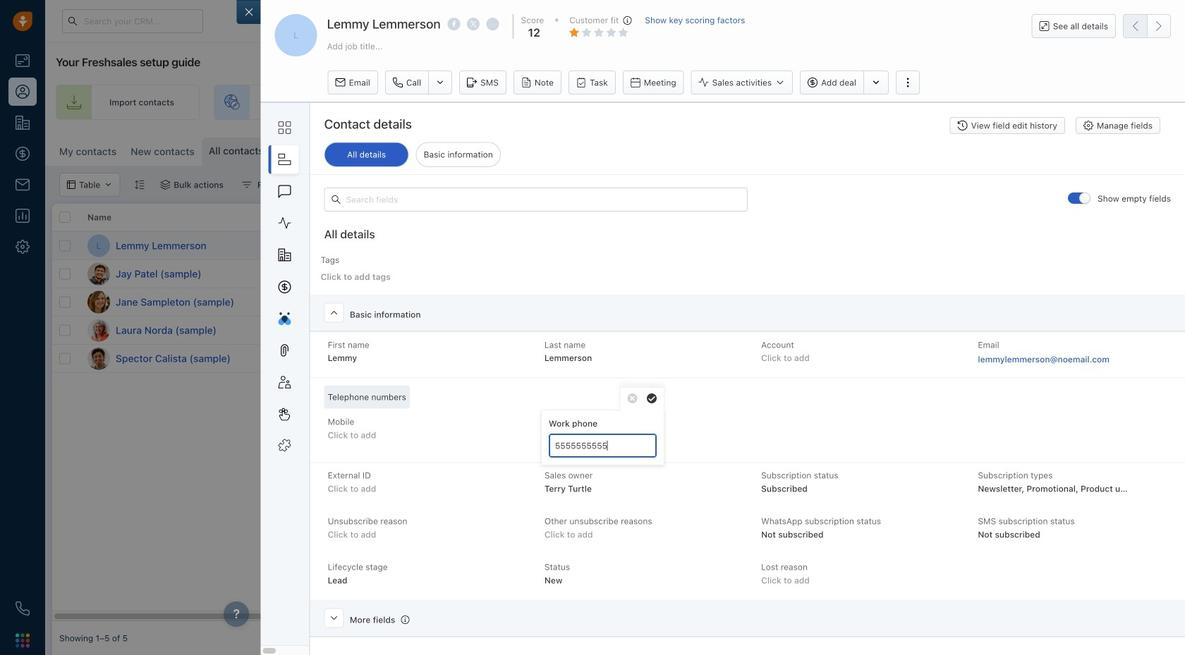 Task type: describe. For each thing, give the bounding box(es) containing it.
j image
[[87, 263, 110, 285]]

freshworks switcher image
[[16, 634, 30, 648]]

2 horizontal spatial container_wx8msf4aqz5i3rn1 image
[[581, 297, 591, 307]]

l image
[[87, 319, 110, 342]]

send email image
[[1053, 17, 1063, 26]]

1 row group from the left
[[52, 232, 363, 373]]

Search fields text field
[[324, 188, 748, 212]]

1 horizontal spatial container_wx8msf4aqz5i3rn1 image
[[242, 180, 252, 190]]

phone element
[[8, 595, 37, 623]]



Task type: vqa. For each thing, say whether or not it's contained in the screenshot.
Phone icon
yes



Task type: locate. For each thing, give the bounding box(es) containing it.
Enter number text field
[[549, 434, 657, 458]]

2 row group from the left
[[363, 232, 1185, 373]]

0 vertical spatial container_wx8msf4aqz5i3rn1 image
[[902, 297, 912, 307]]

1 vertical spatial container_wx8msf4aqz5i3rn1 image
[[902, 326, 912, 335]]

container_wx8msf4aqz5i3rn1 image
[[160, 180, 170, 190], [242, 180, 252, 190], [581, 297, 591, 307]]

container_wx8msf4aqz5i3rn1 image
[[902, 297, 912, 307], [902, 326, 912, 335]]

s image
[[87, 347, 110, 370]]

row
[[52, 204, 363, 232]]

row group
[[52, 232, 363, 373], [363, 232, 1185, 373]]

cell
[[468, 232, 574, 260], [574, 232, 680, 260], [680, 232, 786, 260], [786, 232, 892, 260], [892, 232, 998, 260], [998, 232, 1103, 260], [1103, 232, 1185, 260], [468, 260, 574, 288], [574, 260, 680, 288], [680, 260, 786, 288], [786, 260, 892, 288], [892, 260, 998, 288], [998, 260, 1103, 288], [1103, 260, 1185, 288]]

phone image
[[16, 602, 30, 616]]

dialog
[[237, 0, 1185, 655]]

2 container_wx8msf4aqz5i3rn1 image from the top
[[902, 326, 912, 335]]

1 container_wx8msf4aqz5i3rn1 image from the top
[[902, 297, 912, 307]]

0 horizontal spatial container_wx8msf4aqz5i3rn1 image
[[160, 180, 170, 190]]

grid
[[52, 204, 1185, 622]]

press space to select this row. row
[[52, 232, 363, 260], [363, 232, 1185, 260], [52, 260, 363, 289], [363, 260, 1185, 289], [52, 289, 363, 317], [363, 289, 1185, 317], [52, 317, 363, 345], [363, 317, 1185, 345], [52, 345, 363, 373], [363, 345, 1185, 373]]

Search your CRM... text field
[[62, 9, 203, 33]]

j image
[[87, 291, 110, 314]]



